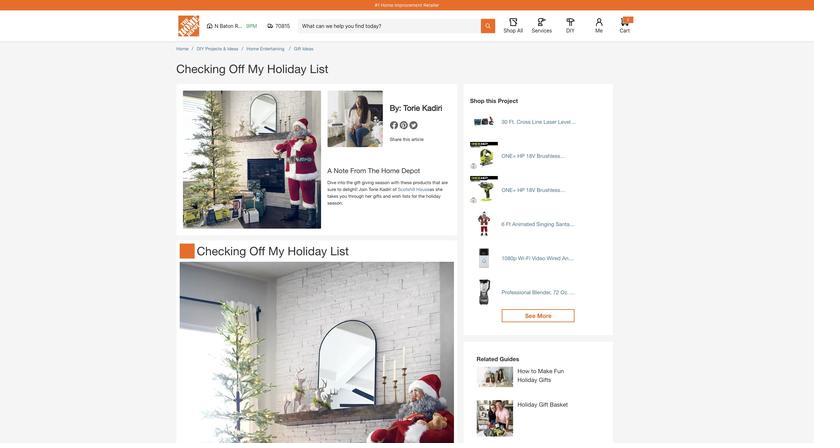 Task type: vqa. For each thing, say whether or not it's contained in the screenshot.
products
yes



Task type: locate. For each thing, give the bounding box(es) containing it.
kadiri inside dive into the gift giving season with these products that are sure to delight! join torie kadiri of
[[380, 187, 392, 192]]

1 horizontal spatial the
[[419, 194, 425, 199]]

pinterest image
[[400, 121, 410, 129]]

home down the home depot logo
[[176, 46, 189, 51]]

1 horizontal spatial kadiri
[[422, 103, 443, 113]]

n
[[215, 23, 219, 29]]

6
[[502, 221, 505, 227]]

cart
[[620, 28, 630, 33]]

holiday inside 'link'
[[518, 401, 538, 408]]

the down house
[[419, 194, 425, 199]]

1 vertical spatial gift
[[539, 401, 549, 408]]

diy right "services"
[[567, 28, 575, 33]]

scotshill house
[[398, 187, 430, 192]]

services button
[[532, 18, 553, 34]]

home left entertaining
[[247, 46, 259, 51]]

1 horizontal spatial shop
[[504, 28, 516, 33]]

she
[[436, 187, 443, 192]]

my
[[248, 62, 264, 76], [268, 244, 285, 258]]

shop left 'all'
[[504, 28, 516, 33]]

diy button
[[560, 18, 581, 34]]

a note from the home depot
[[328, 167, 420, 175]]

various appliances sitting under a decorated christmas tree next to a decorative santa statue. image
[[183, 91, 321, 229], [180, 262, 454, 444]]

1 vertical spatial various appliances sitting under a decorated christmas tree next to a decorative santa statue. image
[[180, 262, 454, 444]]

rouge
[[235, 23, 250, 29]]

1 vertical spatial the
[[419, 194, 425, 199]]

holiday gift basket image
[[477, 401, 513, 437]]

professional blender, 72 oz. 3 speed 1000-watt black blender (bl610) image
[[470, 279, 498, 306]]

torie inside dive into the gift giving season with these products that are sure to delight! join torie kadiri of
[[369, 187, 379, 192]]

0 horizontal spatial list
[[310, 62, 329, 76]]

the
[[347, 180, 353, 185], [419, 194, 425, 199]]

1 vertical spatial torie
[[369, 187, 379, 192]]

torie right by:
[[404, 103, 420, 113]]

0 horizontal spatial torie
[[369, 187, 379, 192]]

as
[[430, 187, 434, 192]]

twitter image
[[410, 121, 419, 129]]

diy inside diy button
[[567, 28, 575, 33]]

lists
[[403, 194, 411, 199]]

holiday inside "how to make fun holiday gifts"
[[518, 377, 538, 384]]

0 horizontal spatial off
[[229, 62, 245, 76]]

1 horizontal spatial gift
[[539, 401, 549, 408]]

1 horizontal spatial off
[[250, 244, 265, 258]]

0 vertical spatial torie
[[404, 103, 420, 113]]

1 vertical spatial off
[[250, 244, 265, 258]]

shop all
[[504, 28, 523, 33]]

this for share
[[403, 137, 410, 142]]

1 horizontal spatial this
[[486, 97, 497, 104]]

1 vertical spatial kadiri
[[380, 187, 392, 192]]

house
[[417, 187, 430, 192]]

saw
[[533, 160, 543, 166]]

0 vertical spatial kadiri
[[422, 103, 443, 113]]

fun
[[554, 368, 564, 375]]

list
[[310, 62, 329, 76], [330, 244, 349, 258]]

0 horizontal spatial the
[[347, 180, 353, 185]]

how
[[518, 368, 530, 375]]

to right how
[[532, 368, 537, 375]]

related guides
[[477, 356, 519, 363]]

home
[[381, 2, 394, 8], [176, 46, 189, 51], [247, 46, 259, 51], [382, 167, 400, 175]]

santa
[[556, 221, 570, 227]]

&
[[223, 46, 226, 51]]

0 vertical spatial diy
[[567, 28, 575, 33]]

gift right entertaining
[[294, 46, 301, 51]]

shop inside button
[[504, 28, 516, 33]]

0 horizontal spatial kadiri
[[380, 187, 392, 192]]

season.
[[328, 200, 343, 206]]

to inside dive into the gift giving season with these products that are sure to delight! join torie kadiri of
[[338, 187, 342, 192]]

gift
[[294, 46, 301, 51], [539, 401, 549, 408]]

1 horizontal spatial list
[[330, 244, 349, 258]]

checking
[[176, 62, 226, 76], [197, 244, 246, 258]]

0 vertical spatial off
[[229, 62, 245, 76]]

6 ft animated singing santa christmas animatronic link
[[502, 221, 577, 234]]

gift
[[354, 180, 361, 185]]

0 vertical spatial shop
[[504, 28, 516, 33]]

0 vertical spatial my
[[248, 62, 264, 76]]

home up "with"
[[382, 167, 400, 175]]

1 vertical spatial my
[[268, 244, 285, 258]]

1 vertical spatial shop
[[470, 97, 485, 104]]

cordless
[[502, 160, 523, 166]]

diy projects & ideas
[[197, 46, 239, 51]]

the up delight!
[[347, 180, 353, 185]]

holiday gift basket
[[518, 401, 568, 408]]

1 vertical spatial to
[[532, 368, 537, 375]]

(tool
[[545, 160, 556, 166]]

shop this project
[[470, 97, 518, 104]]

holiday
[[426, 194, 441, 199]]

0 horizontal spatial this
[[403, 137, 410, 142]]

note
[[334, 167, 349, 175]]

her
[[366, 194, 372, 199]]

1 horizontal spatial to
[[532, 368, 537, 375]]

1 vertical spatial checking
[[197, 244, 246, 258]]

scotshill house link
[[398, 187, 430, 192]]

1 vertical spatial diy
[[197, 46, 204, 51]]

gift left basket
[[539, 401, 549, 408]]

this left project
[[486, 97, 497, 104]]

dive into the gift giving season with these products that are sure to delight! join torie kadiri of
[[328, 180, 448, 192]]

0 horizontal spatial ideas
[[227, 46, 239, 51]]

project
[[498, 97, 518, 104]]

1 horizontal spatial torie
[[404, 103, 420, 113]]

one+ hp 18v brushless cordless jig saw (tool only)
[[502, 153, 570, 166]]

services
[[532, 28, 552, 33]]

delight!
[[343, 187, 358, 192]]

1 horizontal spatial ideas
[[303, 46, 314, 51]]

0 vertical spatial list
[[310, 62, 329, 76]]

shop all button
[[503, 18, 524, 34]]

1 vertical spatial list
[[330, 244, 349, 258]]

1 vertical spatial this
[[403, 137, 410, 142]]

ideas
[[227, 46, 239, 51], [303, 46, 314, 51]]

gift ideas
[[294, 46, 314, 51]]

1 horizontal spatial diy
[[567, 28, 575, 33]]

1 ideas from the left
[[227, 46, 239, 51]]

see more
[[525, 313, 552, 320]]

0 vertical spatial gift
[[294, 46, 301, 51]]

this
[[486, 97, 497, 104], [403, 137, 410, 142]]

facebook image
[[390, 121, 400, 129]]

projects
[[205, 46, 222, 51]]

0 horizontal spatial my
[[248, 62, 264, 76]]

animated
[[513, 221, 535, 227]]

one+ hp 18v brushless cordless 4-mode 1/2 in. impact wrench (tool only) image
[[470, 176, 498, 204]]

0 vertical spatial this
[[486, 97, 497, 104]]

off
[[229, 62, 245, 76], [250, 244, 265, 258]]

0 vertical spatial the
[[347, 180, 353, 185]]

1 horizontal spatial my
[[268, 244, 285, 258]]

0 horizontal spatial shop
[[470, 97, 485, 104]]

to down "into"
[[338, 187, 342, 192]]

from
[[351, 167, 366, 175]]

contributorimage image
[[328, 91, 383, 147]]

0 vertical spatial to
[[338, 187, 342, 192]]

make
[[538, 368, 553, 375]]

torie up the gifts
[[369, 187, 379, 192]]

checking off my holiday list
[[176, 62, 329, 76], [197, 244, 349, 258]]

by:
[[390, 103, 402, 113]]

shop up 30 ft. cross line laser level self leveling with 360 degree flexible mounting device and carrying pouch image
[[470, 97, 485, 104]]

diy left projects
[[197, 46, 204, 51]]

article
[[412, 137, 424, 142]]

the inside as she takes you through her gifts and wish lists for the holiday season.
[[419, 194, 425, 199]]

a
[[328, 167, 332, 175]]

all
[[518, 28, 523, 33]]

one+ hp 18v brushless cordless jig saw (tool only) link
[[502, 153, 577, 166]]

giving
[[362, 180, 374, 185]]

0 horizontal spatial diy
[[197, 46, 204, 51]]

kadiri
[[422, 103, 443, 113], [380, 187, 392, 192]]

this right 'share'
[[403, 137, 410, 142]]

the
[[368, 167, 380, 175]]

0 horizontal spatial to
[[338, 187, 342, 192]]



Task type: describe. For each thing, give the bounding box(es) containing it.
for
[[412, 194, 417, 199]]

brushless
[[537, 153, 561, 159]]

shop for shop all
[[504, 28, 516, 33]]

holiday gift basket link
[[477, 401, 574, 444]]

and
[[383, 194, 391, 199]]

how to make fun holiday gifts image
[[477, 367, 513, 388]]

related
[[477, 356, 498, 363]]

home entertaining
[[247, 46, 286, 51]]

takes
[[328, 194, 339, 199]]

join
[[359, 187, 368, 192]]

home link
[[176, 46, 189, 51]]

you
[[340, 194, 347, 199]]

the home depot logo image
[[178, 16, 199, 36]]

through
[[349, 194, 364, 199]]

gift ideas link
[[294, 46, 314, 51]]

only)
[[557, 160, 570, 166]]

2
[[627, 17, 630, 22]]

30 ft. cross line laser level self leveling with 360 degree flexible mounting device and carrying pouch image
[[470, 108, 498, 136]]

gifts
[[373, 194, 382, 199]]

products
[[413, 180, 431, 185]]

guides
[[500, 356, 519, 363]]

What can we help you find today? search field
[[302, 19, 481, 33]]

9pm
[[246, 23, 257, 29]]

by: torie kadiri link
[[390, 91, 443, 121]]

diy for diy projects & ideas
[[197, 46, 204, 51]]

gift inside 'link'
[[539, 401, 549, 408]]

home right #1
[[381, 2, 394, 8]]

18v
[[527, 153, 536, 159]]

2 ideas from the left
[[303, 46, 314, 51]]

retailer
[[424, 2, 440, 8]]

diy projects & ideas link
[[197, 46, 239, 51]]

how to make fun holiday gifts
[[518, 368, 564, 384]]

one+
[[502, 153, 516, 159]]

0 horizontal spatial gift
[[294, 46, 301, 51]]

sure
[[328, 187, 336, 192]]

cart 2
[[620, 17, 630, 33]]

0 vertical spatial various appliances sitting under a decorated christmas tree next to a decorative santa statue. image
[[183, 91, 321, 229]]

singing
[[537, 221, 555, 227]]

share this article
[[390, 137, 424, 142]]

into
[[338, 180, 345, 185]]

1 vertical spatial checking off my holiday list
[[197, 244, 349, 258]]

of
[[393, 187, 397, 192]]

0 vertical spatial checking
[[176, 62, 226, 76]]

this for shop
[[486, 97, 497, 104]]

70815
[[276, 23, 290, 29]]

to inside "how to make fun holiday gifts"
[[532, 368, 537, 375]]

scotshill
[[398, 187, 415, 192]]

#1 home improvement retailer
[[375, 2, 440, 8]]

how to make fun holiday gifts link
[[477, 367, 574, 394]]

70815 button
[[268, 23, 290, 29]]

see
[[525, 313, 536, 320]]

season
[[375, 180, 390, 185]]

entertaining
[[260, 46, 285, 51]]

are
[[442, 180, 448, 185]]

wish
[[392, 194, 401, 199]]

#1
[[375, 2, 380, 8]]

ft
[[506, 221, 511, 227]]

home entertaining link
[[247, 46, 286, 51]]

gifts
[[539, 377, 551, 384]]

by: torie kadiri
[[390, 103, 443, 113]]

6 ft animated singing santa christmas animatronic
[[502, 221, 570, 234]]

dive
[[328, 180, 337, 185]]

diy for diy
[[567, 28, 575, 33]]

more
[[538, 313, 552, 320]]

shop for shop this project
[[470, 97, 485, 104]]

basket
[[550, 401, 568, 408]]

baton
[[220, 23, 234, 29]]

these
[[401, 180, 412, 185]]

1080p wi-fi video wired and wireless smart video door bell camera, works with alexa, satin nickel image
[[470, 245, 498, 272]]

improvement
[[395, 2, 422, 8]]

me button
[[589, 18, 610, 34]]

6 ft animated singing santa christmas animatronic image
[[470, 210, 498, 238]]

jig
[[525, 160, 532, 166]]

with
[[391, 180, 400, 185]]

that
[[433, 180, 441, 185]]

n baton rouge
[[215, 23, 250, 29]]

animatronic
[[528, 228, 556, 234]]

0 vertical spatial checking off my holiday list
[[176, 62, 329, 76]]

one+ hp 18v brushless cordless jig saw (tool only) image
[[470, 142, 498, 170]]

share
[[390, 137, 402, 142]]

christmas
[[502, 228, 526, 234]]

hp
[[518, 153, 525, 159]]

the inside dive into the gift giving season with these products that are sure to delight! join torie kadiri of
[[347, 180, 353, 185]]

as she takes you through her gifts and wish lists for the holiday season.
[[328, 187, 443, 206]]

me
[[596, 28, 603, 33]]



